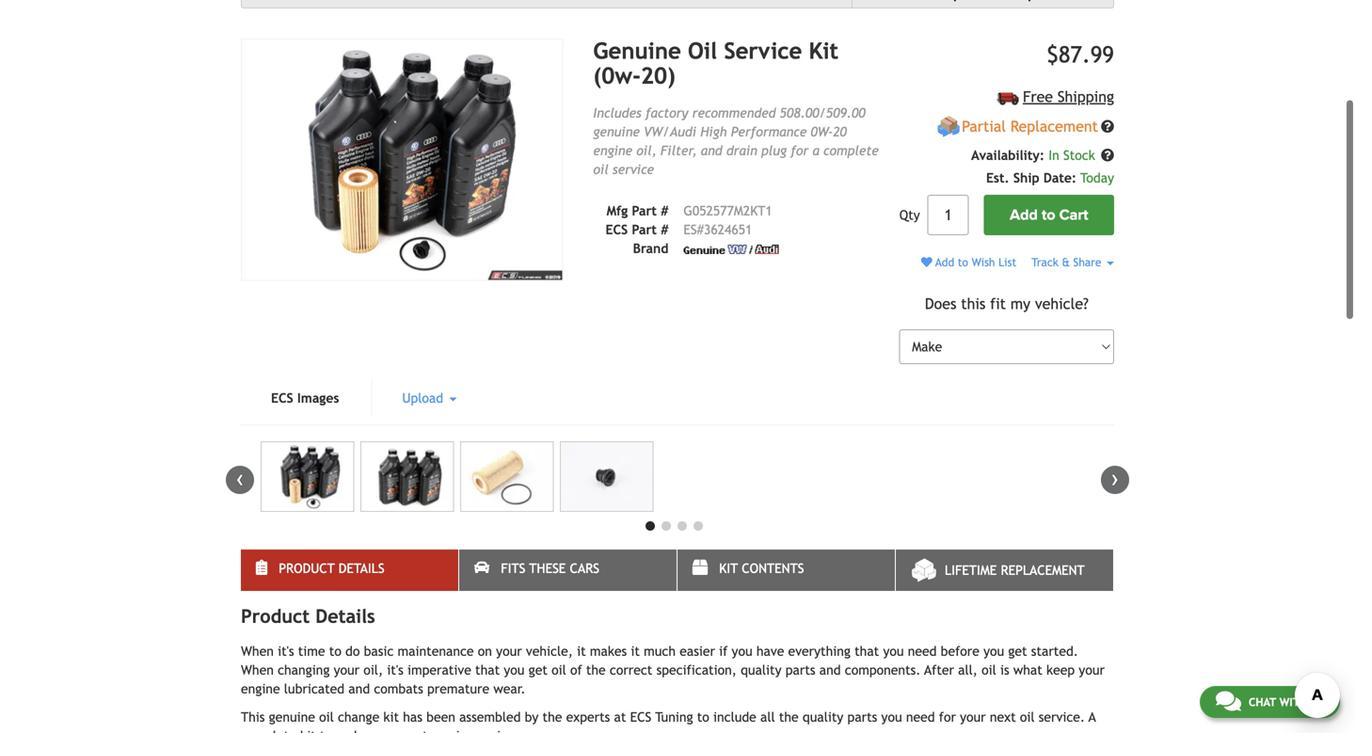 Task type: locate. For each thing, give the bounding box(es) containing it.
0 horizontal spatial for
[[791, 143, 809, 158]]

oil, inside when it's time to do basic maintenance on your vehicle, it makes it much easier if you have everything that you need before you get started. when changing your oil, it's imperative that you get oil of the correct specification, quality parts and components. after all, oil is what keep your engine lubricated and combats premature wear.
[[364, 663, 383, 678]]

0 vertical spatial when
[[241, 644, 274, 659]]

your right on on the left of page
[[496, 644, 522, 659]]

next down has
[[402, 729, 428, 733]]

3624651
[[704, 222, 752, 237]]

1 vertical spatial quality
[[803, 710, 844, 725]]

1 vertical spatial next
[[402, 729, 428, 733]]

0 vertical spatial for
[[791, 143, 809, 158]]

1 when from the top
[[241, 644, 274, 659]]

changing
[[278, 663, 330, 678]]

it's up combats
[[387, 663, 404, 678]]

2 part from the top
[[632, 222, 657, 237]]

oil down lubricated
[[319, 710, 334, 725]]

1 vertical spatial #
[[661, 222, 669, 237]]

508.00/509.00
[[780, 105, 866, 120]]

0 vertical spatial genuine
[[593, 124, 640, 139]]

easier
[[680, 644, 715, 659]]

est.
[[986, 171, 1010, 186]]

1 vertical spatial oil,
[[364, 663, 383, 678]]

vehicle,
[[526, 644, 573, 659]]

you
[[732, 644, 753, 659], [883, 644, 904, 659], [984, 644, 1005, 659], [504, 663, 525, 678], [882, 710, 902, 725]]

kit down lubricated
[[300, 729, 316, 733]]

0 vertical spatial kit
[[384, 710, 399, 725]]

# up brand
[[661, 222, 669, 237]]

genuine inside 'this genuine oil change kit has been assembled by the experts at ecs tuning to include all the quality parts you need for your next oil service. a complete kit to make your next service easier.'
[[269, 710, 315, 725]]

been
[[427, 710, 455, 725]]

2 horizontal spatial ecs
[[630, 710, 652, 725]]

for down after
[[939, 710, 956, 725]]

details
[[339, 561, 385, 576], [316, 605, 375, 628]]

genuine down includes
[[593, 124, 640, 139]]

1 vertical spatial service
[[432, 729, 473, 733]]

next down is
[[990, 710, 1016, 725]]

part up brand
[[632, 222, 657, 237]]

add down ship
[[1010, 206, 1038, 224]]

it's
[[278, 644, 294, 659], [387, 663, 404, 678]]

1 horizontal spatial it
[[631, 644, 640, 659]]

0 vertical spatial parts
[[786, 663, 816, 678]]

1 vertical spatial when
[[241, 663, 274, 678]]

None text field
[[928, 195, 969, 235]]

to inside add to cart button
[[1042, 206, 1056, 224]]

recommended
[[692, 105, 776, 120]]

20
[[833, 124, 847, 139]]

0 horizontal spatial oil,
[[364, 663, 383, 678]]

parts down everything
[[786, 663, 816, 678]]

to
[[1042, 206, 1056, 224], [958, 256, 969, 269], [329, 644, 342, 659], [697, 710, 710, 725], [320, 729, 332, 733]]

1 horizontal spatial quality
[[803, 710, 844, 725]]

wear.
[[494, 682, 526, 697]]

0 vertical spatial part
[[632, 203, 657, 218]]

factory
[[646, 105, 688, 120]]

shipping
[[1058, 88, 1115, 105]]

service up mfg part #
[[613, 162, 654, 177]]

when left the changing
[[241, 663, 274, 678]]

1 horizontal spatial the
[[586, 663, 606, 678]]

0 vertical spatial complete
[[824, 143, 879, 158]]

engine inside includes factory recommended 508.00/509.00 genuine vw/audi high performance 0w-20 engine oil, filter, and drain plug for a complete oil service
[[593, 143, 633, 158]]

oil, down vw/audi
[[637, 143, 657, 158]]

genuine inside includes factory recommended 508.00/509.00 genuine vw/audi high performance 0w-20 engine oil, filter, and drain plug for a complete oil service
[[593, 124, 640, 139]]

availability: in stock
[[971, 148, 1099, 163]]

it's left time
[[278, 644, 294, 659]]

# up es# 3624651 brand
[[661, 203, 669, 218]]

0 vertical spatial need
[[908, 644, 937, 659]]

it up correct on the bottom of page
[[631, 644, 640, 659]]

when left time
[[241, 644, 274, 659]]

0 vertical spatial product
[[279, 561, 335, 576]]

easier.
[[477, 729, 516, 733]]

1 vertical spatial complete
[[241, 729, 296, 733]]

in
[[1049, 148, 1060, 163]]

engine up this
[[241, 682, 280, 697]]

you up is
[[984, 644, 1005, 659]]

0 vertical spatial oil,
[[637, 143, 657, 158]]

engine inside when it's time to do basic maintenance on your vehicle, it makes it much easier if you have everything that you need before you get started. when changing your oil, it's imperative that you get oil of the correct specification, quality parts and components. after all, oil is what keep your engine lubricated and combats premature wear.
[[241, 682, 280, 697]]

1 vertical spatial parts
[[848, 710, 878, 725]]

(0w-
[[593, 63, 641, 89]]

that down on on the left of page
[[475, 663, 500, 678]]

replacement
[[1011, 118, 1099, 135], [1001, 563, 1085, 578]]

get down 'vehicle,'
[[529, 663, 548, 678]]

mfg
[[607, 203, 628, 218]]

ecs right at
[[630, 710, 652, 725]]

for left a
[[791, 143, 809, 158]]

0 vertical spatial ecs
[[606, 222, 628, 237]]

need inside 'this genuine oil change kit has been assembled by the experts at ecs tuning to include all the quality parts you need for your next oil service. a complete kit to make your next service easier.'
[[906, 710, 935, 725]]

oil, down basic
[[364, 663, 383, 678]]

question circle image
[[1101, 149, 1115, 162]]

0 horizontal spatial engine
[[241, 682, 280, 697]]

part right "mfg"
[[632, 203, 657, 218]]

replacement up the in
[[1011, 118, 1099, 135]]

for
[[791, 143, 809, 158], [939, 710, 956, 725]]

need up after
[[908, 644, 937, 659]]

need
[[908, 644, 937, 659], [906, 710, 935, 725]]

product details
[[279, 561, 385, 576], [241, 605, 375, 628]]

parts down components.
[[848, 710, 878, 725]]

0 horizontal spatial and
[[349, 682, 370, 697]]

1 vertical spatial add
[[936, 256, 955, 269]]

vw/audi
[[644, 124, 697, 139]]

it up the of
[[577, 644, 586, 659]]

2 # from the top
[[661, 222, 669, 237]]

0 horizontal spatial parts
[[786, 663, 816, 678]]

1 vertical spatial product details
[[241, 605, 375, 628]]

that
[[855, 644, 879, 659], [475, 663, 500, 678]]

keep
[[1047, 663, 1075, 678]]

ecs left the images
[[271, 391, 293, 406]]

2 vertical spatial ecs
[[630, 710, 652, 725]]

0 horizontal spatial add
[[936, 256, 955, 269]]

0 horizontal spatial it
[[577, 644, 586, 659]]

1 vertical spatial get
[[529, 663, 548, 678]]

0 vertical spatial replacement
[[1011, 118, 1099, 135]]

1 vertical spatial that
[[475, 663, 500, 678]]

ship
[[1014, 171, 1040, 186]]

replacement right lifetime
[[1001, 563, 1085, 578]]

0 vertical spatial and
[[701, 143, 723, 158]]

and up change
[[349, 682, 370, 697]]

ecs
[[606, 222, 628, 237], [271, 391, 293, 406], [630, 710, 652, 725]]

quality down "have"
[[741, 663, 782, 678]]

0 vertical spatial engine
[[593, 143, 633, 158]]

plug
[[761, 143, 787, 158]]

1 vertical spatial engine
[[241, 682, 280, 697]]

0 horizontal spatial the
[[543, 710, 562, 725]]

to left cart in the right of the page
[[1042, 206, 1056, 224]]

1 # from the top
[[661, 203, 669, 218]]

kit left contents
[[719, 561, 738, 576]]

›
[[1112, 466, 1119, 491]]

0 vertical spatial next
[[990, 710, 1016, 725]]

1 horizontal spatial ecs
[[606, 222, 628, 237]]

0 horizontal spatial complete
[[241, 729, 296, 733]]

service down been
[[432, 729, 473, 733]]

fits
[[501, 561, 526, 576]]

oil,
[[637, 143, 657, 158], [364, 663, 383, 678]]

upload
[[402, 391, 447, 406]]

get
[[1008, 644, 1028, 659], [529, 663, 548, 678]]

your down do
[[334, 663, 360, 678]]

engine
[[593, 143, 633, 158], [241, 682, 280, 697]]

the right by
[[543, 710, 562, 725]]

0 horizontal spatial get
[[529, 663, 548, 678]]

complete down 20
[[824, 143, 879, 158]]

and down everything
[[820, 663, 841, 678]]

0 horizontal spatial genuine
[[269, 710, 315, 725]]

date:
[[1044, 171, 1077, 186]]

to left do
[[329, 644, 342, 659]]

and inside includes factory recommended 508.00/509.00 genuine vw/audi high performance 0w-20 engine oil, filter, and drain plug for a complete oil service
[[701, 143, 723, 158]]

0 vertical spatial #
[[661, 203, 669, 218]]

quality
[[741, 663, 782, 678], [803, 710, 844, 725]]

imperative
[[408, 663, 471, 678]]

0 horizontal spatial quality
[[741, 663, 782, 678]]

includes factory recommended 508.00/509.00 genuine vw/audi high performance 0w-20 engine oil, filter, and drain plug for a complete oil service
[[593, 105, 879, 177]]

add inside button
[[1010, 206, 1038, 224]]

combats
[[374, 682, 423, 697]]

parts inside 'this genuine oil change kit has been assembled by the experts at ecs tuning to include all the quality parts you need for your next oil service. a complete kit to make your next service easier.'
[[848, 710, 878, 725]]

change
[[338, 710, 380, 725]]

0 horizontal spatial kit
[[300, 729, 316, 733]]

quality inside when it's time to do basic maintenance on your vehicle, it makes it much easier if you have everything that you need before you get started. when changing your oil, it's imperative that you get oil of the correct specification, quality parts and components. after all, oil is what keep your engine lubricated and combats premature wear.
[[741, 663, 782, 678]]

replacement inside 'lifetime replacement' link
[[1001, 563, 1085, 578]]

1 vertical spatial genuine
[[269, 710, 315, 725]]

oil, inside includes factory recommended 508.00/509.00 genuine vw/audi high performance 0w-20 engine oil, filter, and drain plug for a complete oil service
[[637, 143, 657, 158]]

0 vertical spatial quality
[[741, 663, 782, 678]]

1 horizontal spatial parts
[[848, 710, 878, 725]]

by
[[525, 710, 539, 725]]

quality inside 'this genuine oil change kit has been assembled by the experts at ecs tuning to include all the quality parts you need for your next oil service. a complete kit to make your next service easier.'
[[803, 710, 844, 725]]

your down all,
[[960, 710, 986, 725]]

quality right all
[[803, 710, 844, 725]]

2 vertical spatial and
[[349, 682, 370, 697]]

1 horizontal spatial for
[[939, 710, 956, 725]]

include
[[714, 710, 757, 725]]

premature
[[427, 682, 490, 697]]

kit
[[384, 710, 399, 725], [300, 729, 316, 733]]

that up components.
[[855, 644, 879, 659]]

0 vertical spatial that
[[855, 644, 879, 659]]

the right the of
[[586, 663, 606, 678]]

0 vertical spatial service
[[613, 162, 654, 177]]

0 vertical spatial add
[[1010, 206, 1038, 224]]

add for add to wish list
[[936, 256, 955, 269]]

components.
[[845, 663, 921, 678]]

get up what at the right
[[1008, 644, 1028, 659]]

es#3624651 - g052577m2kt1 - genuine oil service kit (0w-20) - includes factory recommended 508.00/509.00 genuine vw/audi high performance 0w-20 engine oil, filter, and drain plug for a complete oil service - genuine volkswagen audi - audi volkswagen image
[[241, 39, 563, 281], [261, 442, 354, 512], [361, 442, 454, 512], [460, 442, 554, 512], [560, 442, 654, 512]]

need down after
[[906, 710, 935, 725]]

free shipping image
[[998, 92, 1019, 105]]

after
[[925, 663, 954, 678]]

0 horizontal spatial that
[[475, 663, 500, 678]]

1 part from the top
[[632, 203, 657, 218]]

1 vertical spatial need
[[906, 710, 935, 725]]

ecs down "mfg"
[[606, 222, 628, 237]]

and
[[701, 143, 723, 158], [820, 663, 841, 678], [349, 682, 370, 697]]

0 horizontal spatial next
[[402, 729, 428, 733]]

chat with us link
[[1200, 686, 1340, 718]]

1 it from the left
[[577, 644, 586, 659]]

kit left has
[[384, 710, 399, 725]]

0 horizontal spatial it's
[[278, 644, 294, 659]]

genuine down lubricated
[[269, 710, 315, 725]]

0 vertical spatial kit
[[809, 38, 839, 64]]

ecs images
[[271, 391, 339, 406]]

#
[[661, 203, 669, 218], [661, 222, 669, 237]]

oil up "mfg"
[[593, 162, 609, 177]]

kit
[[809, 38, 839, 64], [719, 561, 738, 576]]

oil
[[688, 38, 717, 64]]

need inside when it's time to do basic maintenance on your vehicle, it makes it much easier if you have everything that you need before you get started. when changing your oil, it's imperative that you get oil of the correct specification, quality parts and components. after all, oil is what keep your engine lubricated and combats premature wear.
[[908, 644, 937, 659]]

to left wish
[[958, 256, 969, 269]]

engine down includes
[[593, 143, 633, 158]]

kit contents link
[[678, 550, 895, 591]]

1 horizontal spatial add
[[1010, 206, 1038, 224]]

your right keep
[[1079, 663, 1105, 678]]

your down change
[[372, 729, 398, 733]]

0 horizontal spatial kit
[[719, 561, 738, 576]]

question circle image
[[1101, 120, 1115, 133]]

genuine
[[593, 124, 640, 139], [269, 710, 315, 725]]

0 vertical spatial get
[[1008, 644, 1028, 659]]

1 vertical spatial and
[[820, 663, 841, 678]]

1 horizontal spatial genuine
[[593, 124, 640, 139]]

ecs inside 'this genuine oil change kit has been assembled by the experts at ecs tuning to include all the quality parts you need for your next oil service. a complete kit to make your next service easier.'
[[630, 710, 652, 725]]

add
[[1010, 206, 1038, 224], [936, 256, 955, 269]]

add right heart image
[[936, 256, 955, 269]]

your
[[496, 644, 522, 659], [334, 663, 360, 678], [1079, 663, 1105, 678], [960, 710, 986, 725], [372, 729, 398, 733]]

1 horizontal spatial engine
[[593, 143, 633, 158]]

1 horizontal spatial and
[[701, 143, 723, 158]]

this product is lifetime replacement eligible image
[[937, 115, 961, 139]]

add to wish list link
[[921, 256, 1017, 269]]

1 vertical spatial replacement
[[1001, 563, 1085, 578]]

complete down this
[[241, 729, 296, 733]]

‹
[[236, 466, 244, 491]]

g052577m2kt1
[[684, 203, 773, 218]]

genuine oil service kit (0w-20)
[[593, 38, 839, 89]]

fit
[[990, 295, 1006, 312]]

kit right service
[[809, 38, 839, 64]]

and down high
[[701, 143, 723, 158]]

genuine
[[593, 38, 681, 64]]

1 horizontal spatial kit
[[384, 710, 399, 725]]

2 horizontal spatial the
[[779, 710, 799, 725]]

free shipping
[[1023, 88, 1115, 105]]

have
[[757, 644, 784, 659]]

0 horizontal spatial ecs
[[271, 391, 293, 406]]

1 vertical spatial it's
[[387, 663, 404, 678]]

you down components.
[[882, 710, 902, 725]]

do
[[346, 644, 360, 659]]

1 horizontal spatial complete
[[824, 143, 879, 158]]

1 horizontal spatial oil,
[[637, 143, 657, 158]]

1 horizontal spatial service
[[613, 162, 654, 177]]

lifetime replacement
[[945, 563, 1085, 578]]

you right if
[[732, 644, 753, 659]]

1 horizontal spatial kit
[[809, 38, 839, 64]]

the right all
[[779, 710, 799, 725]]

track
[[1032, 256, 1059, 269]]

0 horizontal spatial service
[[432, 729, 473, 733]]

to right tuning
[[697, 710, 710, 725]]

1 vertical spatial kit
[[719, 561, 738, 576]]

1 vertical spatial for
[[939, 710, 956, 725]]

1 vertical spatial part
[[632, 222, 657, 237]]



Task type: describe. For each thing, give the bounding box(es) containing it.
a
[[1089, 710, 1096, 725]]

a
[[813, 143, 820, 158]]

this
[[961, 295, 986, 312]]

to inside when it's time to do basic maintenance on your vehicle, it makes it much easier if you have everything that you need before you get started. when changing your oil, it's imperative that you get oil of the correct specification, quality parts and components. after all, oil is what keep your engine lubricated and combats premature wear.
[[329, 644, 342, 659]]

images
[[297, 391, 339, 406]]

if
[[719, 644, 728, 659]]

1 horizontal spatial next
[[990, 710, 1016, 725]]

for inside 'this genuine oil change kit has been assembled by the experts at ecs tuning to include all the quality parts you need for your next oil service. a complete kit to make your next service easier.'
[[939, 710, 956, 725]]

kit inside genuine oil service kit (0w-20)
[[809, 38, 839, 64]]

product details link
[[241, 550, 458, 591]]

fits these cars link
[[459, 550, 677, 591]]

0 vertical spatial product details
[[279, 561, 385, 576]]

cart
[[1060, 206, 1089, 224]]

correct
[[610, 663, 653, 678]]

much
[[644, 644, 676, 659]]

1 vertical spatial product
[[241, 605, 310, 628]]

what
[[1014, 663, 1043, 678]]

parts inside when it's time to do basic maintenance on your vehicle, it makes it much easier if you have everything that you need before you get started. when changing your oil, it's imperative that you get oil of the correct specification, quality parts and components. after all, oil is what keep your engine lubricated and combats premature wear.
[[786, 663, 816, 678]]

add to cart
[[1010, 206, 1089, 224]]

replacement for partial replacement
[[1011, 118, 1099, 135]]

2 horizontal spatial and
[[820, 663, 841, 678]]

0 vertical spatial details
[[339, 561, 385, 576]]

2 it from the left
[[631, 644, 640, 659]]

vehicle?
[[1035, 295, 1089, 312]]

upload button
[[372, 380, 487, 417]]

you up wear.
[[504, 663, 525, 678]]

today
[[1081, 171, 1115, 186]]

brand
[[633, 241, 669, 256]]

maintenance
[[398, 644, 474, 659]]

basic
[[364, 644, 394, 659]]

1 horizontal spatial it's
[[387, 663, 404, 678]]

chat with us
[[1249, 696, 1324, 709]]

partial
[[962, 118, 1006, 135]]

performance
[[731, 124, 807, 139]]

qty
[[900, 208, 920, 223]]

add to cart button
[[984, 195, 1115, 235]]

20)
[[641, 63, 676, 89]]

2 when from the top
[[241, 663, 274, 678]]

service inside 'this genuine oil change kit has been assembled by the experts at ecs tuning to include all the quality parts you need for your next oil service. a complete kit to make your next service easier.'
[[432, 729, 473, 733]]

the inside when it's time to do basic maintenance on your vehicle, it makes it much easier if you have everything that you need before you get started. when changing your oil, it's imperative that you get oil of the correct specification, quality parts and components. after all, oil is what keep your engine lubricated and combats premature wear.
[[586, 663, 606, 678]]

my
[[1011, 295, 1031, 312]]

oil left the of
[[552, 663, 566, 678]]

1 vertical spatial ecs
[[271, 391, 293, 406]]

share
[[1074, 256, 1102, 269]]

oil left is
[[982, 663, 997, 678]]

to left make
[[320, 729, 332, 733]]

all
[[761, 710, 775, 725]]

complete inside includes factory recommended 508.00/509.00 genuine vw/audi high performance 0w-20 engine oil, filter, and drain plug for a complete oil service
[[824, 143, 879, 158]]

lubricated
[[284, 682, 345, 697]]

includes
[[593, 105, 642, 120]]

you up components.
[[883, 644, 904, 659]]

fits these cars
[[501, 561, 600, 576]]

does this fit my vehicle?
[[925, 295, 1089, 312]]

track & share button
[[1032, 256, 1115, 269]]

everything
[[788, 644, 851, 659]]

need for for
[[906, 710, 935, 725]]

1 vertical spatial kit
[[300, 729, 316, 733]]

list
[[999, 256, 1017, 269]]

complete inside 'this genuine oil change kit has been assembled by the experts at ecs tuning to include all the quality parts you need for your next oil service. a complete kit to make your next service easier.'
[[241, 729, 296, 733]]

all,
[[958, 663, 978, 678]]

service
[[724, 38, 802, 64]]

make
[[336, 729, 368, 733]]

heart image
[[921, 257, 933, 268]]

contents
[[742, 561, 804, 576]]

of
[[570, 663, 582, 678]]

before
[[941, 644, 980, 659]]

es# 3624651 brand
[[633, 222, 752, 256]]

started.
[[1031, 644, 1079, 659]]

free
[[1023, 88, 1053, 105]]

makes
[[590, 644, 627, 659]]

1 horizontal spatial that
[[855, 644, 879, 659]]

assembled
[[459, 710, 521, 725]]

service inside includes factory recommended 508.00/509.00 genuine vw/audi high performance 0w-20 engine oil, filter, and drain plug for a complete oil service
[[613, 162, 654, 177]]

availability:
[[971, 148, 1045, 163]]

‹ link
[[226, 466, 254, 494]]

this
[[241, 710, 265, 725]]

lifetime replacement link
[[896, 550, 1114, 591]]

87.99
[[1059, 41, 1115, 68]]

g052577m2kt1 ecs part #
[[606, 203, 773, 237]]

0w-
[[811, 124, 833, 139]]

high
[[701, 124, 727, 139]]

this genuine oil change kit has been assembled by the experts at ecs tuning to include all the quality parts you need for your next oil service. a complete kit to make your next service easier.
[[241, 710, 1096, 733]]

replacement for lifetime replacement
[[1001, 563, 1085, 578]]

when it's time to do basic maintenance on your vehicle, it makes it much easier if you have everything that you need before you get started. when changing your oil, it's imperative that you get oil of the correct specification, quality parts and components. after all, oil is what keep your engine lubricated and combats premature wear.
[[241, 644, 1105, 697]]

0 vertical spatial it's
[[278, 644, 294, 659]]

1 horizontal spatial get
[[1008, 644, 1028, 659]]

us
[[1311, 696, 1324, 709]]

service.
[[1039, 710, 1085, 725]]

add for add to cart
[[1010, 206, 1038, 224]]

at
[[614, 710, 626, 725]]

these
[[529, 561, 566, 576]]

ecs images link
[[241, 380, 369, 417]]

add to wish list
[[933, 256, 1017, 269]]

oil left service.
[[1020, 710, 1035, 725]]

genuine volkswagen audi image
[[684, 245, 779, 254]]

drain
[[727, 143, 758, 158]]

has
[[403, 710, 423, 725]]

ecs inside g052577m2kt1 ecs part #
[[606, 222, 628, 237]]

on
[[478, 644, 492, 659]]

for inside includes factory recommended 508.00/509.00 genuine vw/audi high performance 0w-20 engine oil, filter, and drain plug for a complete oil service
[[791, 143, 809, 158]]

kit contents
[[719, 561, 804, 576]]

mfg part #
[[607, 203, 669, 218]]

need for before
[[908, 644, 937, 659]]

› link
[[1101, 466, 1130, 494]]

you inside 'this genuine oil change kit has been assembled by the experts at ecs tuning to include all the quality parts you need for your next oil service. a complete kit to make your next service easier.'
[[882, 710, 902, 725]]

part inside g052577m2kt1 ecs part #
[[632, 222, 657, 237]]

chat
[[1249, 696, 1277, 709]]

tuning
[[656, 710, 693, 725]]

1 vertical spatial details
[[316, 605, 375, 628]]

cars
[[570, 561, 600, 576]]

# inside g052577m2kt1 ecs part #
[[661, 222, 669, 237]]

is
[[1001, 663, 1010, 678]]

comments image
[[1216, 690, 1241, 713]]

oil inside includes factory recommended 508.00/509.00 genuine vw/audi high performance 0w-20 engine oil, filter, and drain plug for a complete oil service
[[593, 162, 609, 177]]

kit inside "link"
[[719, 561, 738, 576]]



Task type: vqa. For each thing, say whether or not it's contained in the screenshot.
Tool 'ES#:'
no



